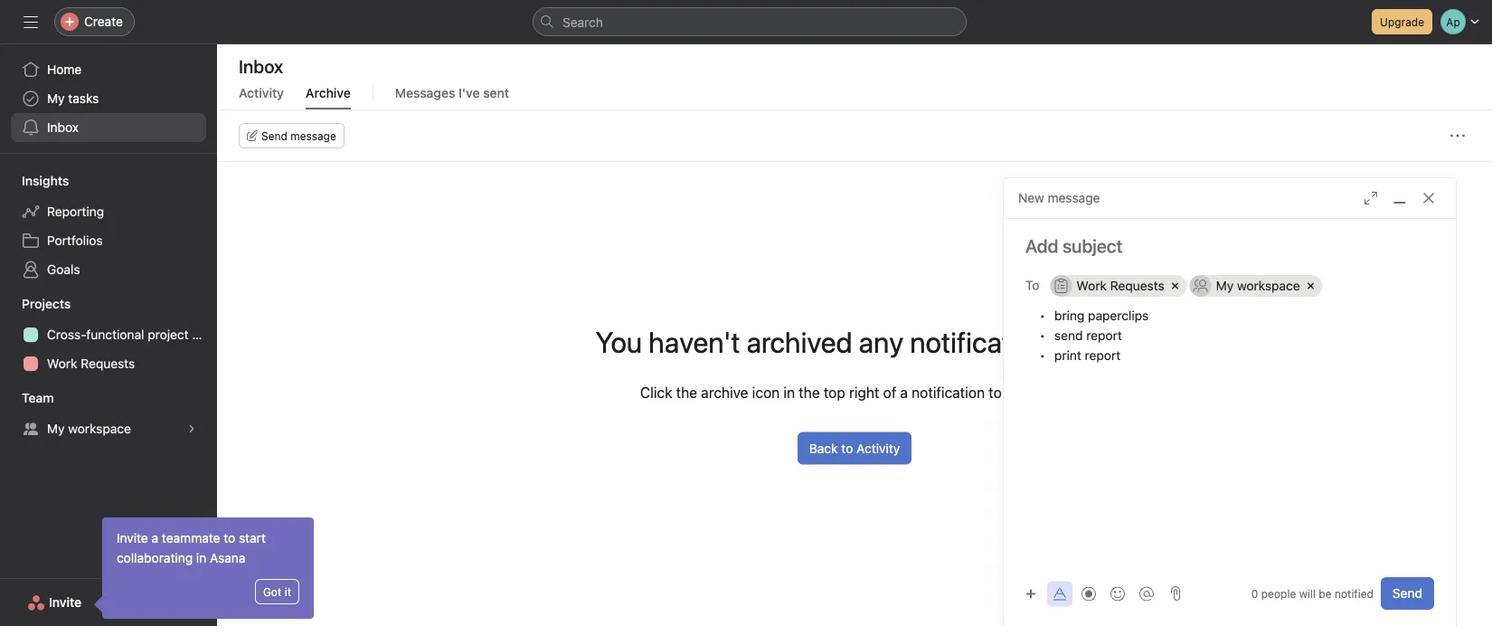 Task type: locate. For each thing, give the bounding box(es) containing it.
toolbar inside dialog
[[1019, 580, 1164, 607]]

1 horizontal spatial activity
[[857, 441, 900, 456]]

my tasks
[[47, 91, 99, 106]]

my workspace
[[1217, 278, 1301, 293], [47, 421, 131, 436]]

requests up paperclips
[[1111, 278, 1165, 293]]

my tasks link
[[11, 84, 206, 113]]

workspace down add subject text field
[[1238, 278, 1301, 293]]

1 vertical spatial to
[[842, 441, 853, 456]]

requests inside projects "element"
[[81, 356, 135, 371]]

send inside send message button
[[261, 129, 288, 142]]

1 horizontal spatial to
[[842, 441, 853, 456]]

2 horizontal spatial to
[[989, 384, 1002, 401]]

new message
[[1019, 190, 1101, 205]]

reporting
[[47, 204, 104, 219]]

inbox
[[239, 55, 283, 76], [47, 120, 79, 135]]

the left top
[[799, 384, 820, 401]]

send for send message
[[261, 129, 288, 142]]

my workspace cell
[[1190, 275, 1323, 297]]

send
[[1055, 328, 1083, 343]]

Add subject text field
[[1004, 233, 1457, 259]]

1 vertical spatial workspace
[[68, 421, 131, 436]]

projects button
[[0, 295, 71, 313]]

work down cross-
[[47, 356, 77, 371]]

right
[[850, 384, 880, 401]]

workspace down work requests link
[[68, 421, 131, 436]]

work requests inside "cell"
[[1077, 278, 1165, 293]]

inbox down my tasks
[[47, 120, 79, 135]]

click
[[641, 384, 673, 401]]

invite a teammate to start collaborating in asana tooltip
[[97, 518, 314, 619]]

0 vertical spatial send
[[261, 129, 288, 142]]

my workspace link
[[11, 414, 206, 443]]

create
[[84, 14, 123, 29]]

close image
[[1422, 191, 1437, 205]]

dialog
[[1004, 178, 1457, 626]]

Search tasks, projects, and more text field
[[533, 7, 967, 36]]

0 horizontal spatial work requests
[[47, 356, 135, 371]]

2 the from the left
[[799, 384, 820, 401]]

my workspace down team
[[47, 421, 131, 436]]

my inside my tasks link
[[47, 91, 65, 106]]

0
[[1252, 587, 1259, 600]]

plan
[[192, 327, 217, 342]]

0 horizontal spatial to
[[224, 531, 235, 546]]

my workspace inside cell
[[1217, 278, 1301, 293]]

archived
[[747, 324, 853, 359]]

1 vertical spatial work
[[47, 356, 77, 371]]

of
[[884, 384, 897, 401]]

requests for work requests link
[[81, 356, 135, 371]]

0 horizontal spatial a
[[152, 531, 158, 546]]

work requests
[[1077, 278, 1165, 293], [47, 356, 135, 371]]

1 vertical spatial in
[[196, 551, 207, 565]]

more actions image
[[1451, 128, 1466, 143]]

activity right back on the right
[[857, 441, 900, 456]]

work inside "cell"
[[1077, 278, 1107, 293]]

send inside send button
[[1393, 586, 1423, 601]]

1 vertical spatial a
[[152, 531, 158, 546]]

requests down the cross-functional project plan link
[[81, 356, 135, 371]]

invite a teammate to start collaborating in asana got it
[[117, 531, 291, 598]]

paperclips
[[1089, 308, 1149, 323]]

1 horizontal spatial inbox
[[239, 55, 283, 76]]

to inside invite a teammate to start collaborating in asana got it
[[224, 531, 235, 546]]

invite inside invite a teammate to start collaborating in asana got it
[[117, 531, 148, 546]]

work for work requests "cell" on the top right of the page
[[1077, 278, 1107, 293]]

to
[[989, 384, 1002, 401], [842, 441, 853, 456], [224, 531, 235, 546]]

1 horizontal spatial a
[[901, 384, 908, 401]]

i've
[[459, 86, 480, 100]]

0 horizontal spatial my workspace
[[47, 421, 131, 436]]

goals link
[[11, 255, 206, 284]]

to right back on the right
[[842, 441, 853, 456]]

you haven't archived any notifications yet.
[[596, 324, 1114, 359]]

to up asana
[[224, 531, 235, 546]]

team button
[[0, 389, 54, 407]]

in down teammate
[[196, 551, 207, 565]]

any
[[859, 324, 904, 359]]

my down add subject text field
[[1217, 278, 1234, 293]]

0 vertical spatial report
[[1087, 328, 1123, 343]]

0 vertical spatial to
[[989, 384, 1002, 401]]

1 vertical spatial report
[[1085, 348, 1121, 363]]

0 horizontal spatial send
[[261, 129, 288, 142]]

archive
[[701, 384, 749, 401], [1006, 384, 1053, 401]]

dialog containing new message
[[1004, 178, 1457, 626]]

2 vertical spatial to
[[224, 531, 235, 546]]

0 horizontal spatial workspace
[[68, 421, 131, 436]]

team
[[22, 390, 54, 405]]

my for my tasks link
[[47, 91, 65, 106]]

in
[[784, 384, 795, 401], [196, 551, 207, 565]]

send
[[261, 129, 288, 142], [1393, 586, 1423, 601]]

archive left it.
[[1006, 384, 1053, 401]]

requests
[[1111, 278, 1165, 293], [81, 356, 135, 371]]

toolbar
[[1019, 580, 1164, 607]]

invite for invite a teammate to start collaborating in asana got it
[[117, 531, 148, 546]]

0 vertical spatial workspace
[[1238, 278, 1301, 293]]

work requests inside projects "element"
[[47, 356, 135, 371]]

upgrade
[[1381, 15, 1425, 28]]

workspace inside cell
[[1238, 278, 1301, 293]]

send message button
[[239, 123, 345, 148]]

0 vertical spatial my
[[47, 91, 65, 106]]

work requests down the cross-functional project plan link
[[47, 356, 135, 371]]

work
[[1077, 278, 1107, 293], [47, 356, 77, 371]]

0 horizontal spatial archive
[[701, 384, 749, 401]]

the right "click"
[[676, 384, 698, 401]]

my for my workspace cell
[[1217, 278, 1234, 293]]

requests for work requests "cell" on the top right of the page
[[1111, 278, 1165, 293]]

goals
[[47, 262, 80, 277]]

1 horizontal spatial invite
[[117, 531, 148, 546]]

my down team
[[47, 421, 65, 436]]

project
[[148, 327, 189, 342]]

workspace inside teams element
[[68, 421, 131, 436]]

to right notification
[[989, 384, 1002, 401]]

1 vertical spatial invite
[[49, 595, 82, 610]]

in inside invite a teammate to start collaborating in asana got it
[[196, 551, 207, 565]]

send for send
[[1393, 586, 1423, 601]]

1 horizontal spatial my workspace
[[1217, 278, 1301, 293]]

0 vertical spatial work requests
[[1077, 278, 1165, 293]]

teams element
[[0, 382, 217, 447]]

1 vertical spatial my
[[1217, 278, 1234, 293]]

send message
[[261, 129, 336, 142]]

the
[[676, 384, 698, 401], [799, 384, 820, 401]]

activity inside button
[[857, 441, 900, 456]]

got
[[263, 585, 282, 598]]

a up collaborating
[[152, 531, 158, 546]]

send left message
[[261, 129, 288, 142]]

1 horizontal spatial send
[[1393, 586, 1423, 601]]

a right the of
[[901, 384, 908, 401]]

1 horizontal spatial work
[[1077, 278, 1107, 293]]

work requests for work requests link
[[47, 356, 135, 371]]

my
[[47, 91, 65, 106], [1217, 278, 1234, 293], [47, 421, 65, 436]]

1 vertical spatial work requests
[[47, 356, 135, 371]]

1 vertical spatial send
[[1393, 586, 1423, 601]]

0 vertical spatial requests
[[1111, 278, 1165, 293]]

in right 'icon' on the bottom
[[784, 384, 795, 401]]

messages i've sent link
[[395, 86, 509, 109]]

0 people will be notified
[[1252, 587, 1374, 600]]

0 vertical spatial invite
[[117, 531, 148, 546]]

send button
[[1382, 577, 1435, 610]]

inbox link
[[11, 113, 206, 142]]

asana
[[210, 551, 246, 565]]

0 vertical spatial work
[[1077, 278, 1107, 293]]

0 horizontal spatial the
[[676, 384, 698, 401]]

work requests up paperclips
[[1077, 278, 1165, 293]]

to
[[1026, 278, 1040, 292]]

0 horizontal spatial invite
[[49, 595, 82, 610]]

requests inside "cell"
[[1111, 278, 1165, 293]]

activity link
[[239, 86, 284, 109]]

projects element
[[0, 288, 217, 382]]

0 vertical spatial my workspace
[[1217, 278, 1301, 293]]

0 horizontal spatial work
[[47, 356, 77, 371]]

a
[[901, 384, 908, 401], [152, 531, 158, 546]]

report down paperclips
[[1087, 328, 1123, 343]]

messages
[[395, 86, 455, 100]]

insights button
[[0, 172, 69, 190]]

work for work requests link
[[47, 356, 77, 371]]

0 horizontal spatial in
[[196, 551, 207, 565]]

1 vertical spatial requests
[[81, 356, 135, 371]]

1 horizontal spatial workspace
[[1238, 278, 1301, 293]]

0 horizontal spatial activity
[[239, 86, 284, 100]]

invite
[[117, 531, 148, 546], [49, 595, 82, 610]]

0 horizontal spatial requests
[[81, 356, 135, 371]]

row
[[1051, 275, 1431, 301]]

1 horizontal spatial requests
[[1111, 278, 1165, 293]]

1 horizontal spatial in
[[784, 384, 795, 401]]

report right print
[[1085, 348, 1121, 363]]

expand popout to full screen image
[[1364, 191, 1379, 205]]

0 horizontal spatial inbox
[[47, 120, 79, 135]]

archive left 'icon' on the bottom
[[701, 384, 749, 401]]

send right notified
[[1393, 586, 1423, 601]]

invite inside button
[[49, 595, 82, 610]]

report
[[1087, 328, 1123, 343], [1085, 348, 1121, 363]]

my workspace for my workspace cell
[[1217, 278, 1301, 293]]

2 archive from the left
[[1006, 384, 1053, 401]]

1 vertical spatial activity
[[857, 441, 900, 456]]

my left tasks
[[47, 91, 65, 106]]

reporting link
[[11, 197, 206, 226]]

1 horizontal spatial archive
[[1006, 384, 1053, 401]]

work up bring at the right of the page
[[1077, 278, 1107, 293]]

1 vertical spatial inbox
[[47, 120, 79, 135]]

activity up send message button at the top
[[239, 86, 284, 100]]

inbox up activity 'link'
[[239, 55, 283, 76]]

1 the from the left
[[676, 384, 698, 401]]

my workspace inside teams element
[[47, 421, 131, 436]]

2 vertical spatial my
[[47, 421, 65, 436]]

insights element
[[0, 165, 217, 288]]

my inside my workspace cell
[[1217, 278, 1234, 293]]

my workspace down add subject text field
[[1217, 278, 1301, 293]]

haven't
[[649, 324, 741, 359]]

home
[[47, 62, 82, 77]]

workspace
[[1238, 278, 1301, 293], [68, 421, 131, 436]]

my inside 'my workspace' link
[[47, 421, 65, 436]]

1 horizontal spatial the
[[799, 384, 820, 401]]

1 vertical spatial my workspace
[[47, 421, 131, 436]]

work inside projects "element"
[[47, 356, 77, 371]]

activity
[[239, 86, 284, 100], [857, 441, 900, 456]]

1 horizontal spatial work requests
[[1077, 278, 1165, 293]]

invite for invite
[[49, 595, 82, 610]]



Task type: vqa. For each thing, say whether or not it's contained in the screenshot.
billing
no



Task type: describe. For each thing, give the bounding box(es) containing it.
back to activity button
[[798, 432, 912, 465]]

cross-
[[47, 327, 86, 342]]

create button
[[54, 7, 135, 36]]

my for 'my workspace' link
[[47, 421, 65, 436]]

formatting image
[[1053, 587, 1068, 601]]

cross-functional project plan
[[47, 327, 217, 342]]

0 vertical spatial inbox
[[239, 55, 283, 76]]

inbox inside 'link'
[[47, 120, 79, 135]]

back
[[810, 441, 838, 456]]

sent
[[483, 86, 509, 100]]

record a video image
[[1082, 587, 1097, 601]]

people
[[1262, 587, 1297, 600]]

row containing work requests
[[1051, 275, 1431, 301]]

teammate
[[162, 531, 220, 546]]

work requests cell
[[1051, 275, 1188, 297]]

work requests for work requests "cell" on the top right of the page
[[1077, 278, 1165, 293]]

invite button
[[15, 586, 93, 619]]

it.
[[1057, 384, 1069, 401]]

collaborating
[[117, 551, 193, 565]]

archive link
[[306, 86, 351, 109]]

insert an object image
[[1026, 589, 1037, 599]]

be
[[1319, 587, 1332, 600]]

message
[[291, 129, 336, 142]]

upgrade button
[[1373, 9, 1433, 34]]

archive
[[306, 86, 351, 100]]

notification
[[912, 384, 985, 401]]

home link
[[11, 55, 206, 84]]

1 archive from the left
[[701, 384, 749, 401]]

notified
[[1335, 587, 1374, 600]]

bring
[[1055, 308, 1085, 323]]

back to activity
[[810, 441, 900, 456]]

workspace for 'my workspace' link
[[68, 421, 131, 436]]

it
[[285, 585, 291, 598]]

print
[[1055, 348, 1082, 363]]

bring paperclips send report print report
[[1055, 308, 1153, 363]]

see details, my workspace image
[[186, 423, 197, 434]]

you
[[596, 324, 643, 359]]

messages i've sent
[[395, 86, 509, 100]]

workspace for my workspace cell
[[1238, 278, 1301, 293]]

my workspace for 'my workspace' link
[[47, 421, 131, 436]]

emoji image
[[1111, 587, 1126, 601]]

at mention image
[[1140, 587, 1154, 601]]

functional
[[86, 327, 144, 342]]

portfolios
[[47, 233, 103, 248]]

hide sidebar image
[[24, 14, 38, 29]]

start
[[239, 531, 266, 546]]

click the archive icon in the top right of a notification to archive it.
[[641, 384, 1069, 401]]

tasks
[[68, 91, 99, 106]]

0 vertical spatial in
[[784, 384, 795, 401]]

icon
[[753, 384, 780, 401]]

global element
[[0, 44, 217, 153]]

will
[[1300, 587, 1316, 600]]

0 vertical spatial activity
[[239, 86, 284, 100]]

top
[[824, 384, 846, 401]]

to inside button
[[842, 441, 853, 456]]

minimize image
[[1393, 191, 1408, 205]]

a inside invite a teammate to start collaborating in asana got it
[[152, 531, 158, 546]]

0 vertical spatial a
[[901, 384, 908, 401]]

notifications yet.
[[911, 324, 1114, 359]]

cross-functional project plan link
[[11, 320, 217, 349]]

projects
[[22, 296, 71, 311]]

got it button
[[255, 579, 299, 604]]

insights
[[22, 173, 69, 188]]

work requests link
[[11, 349, 206, 378]]

portfolios link
[[11, 226, 206, 255]]



